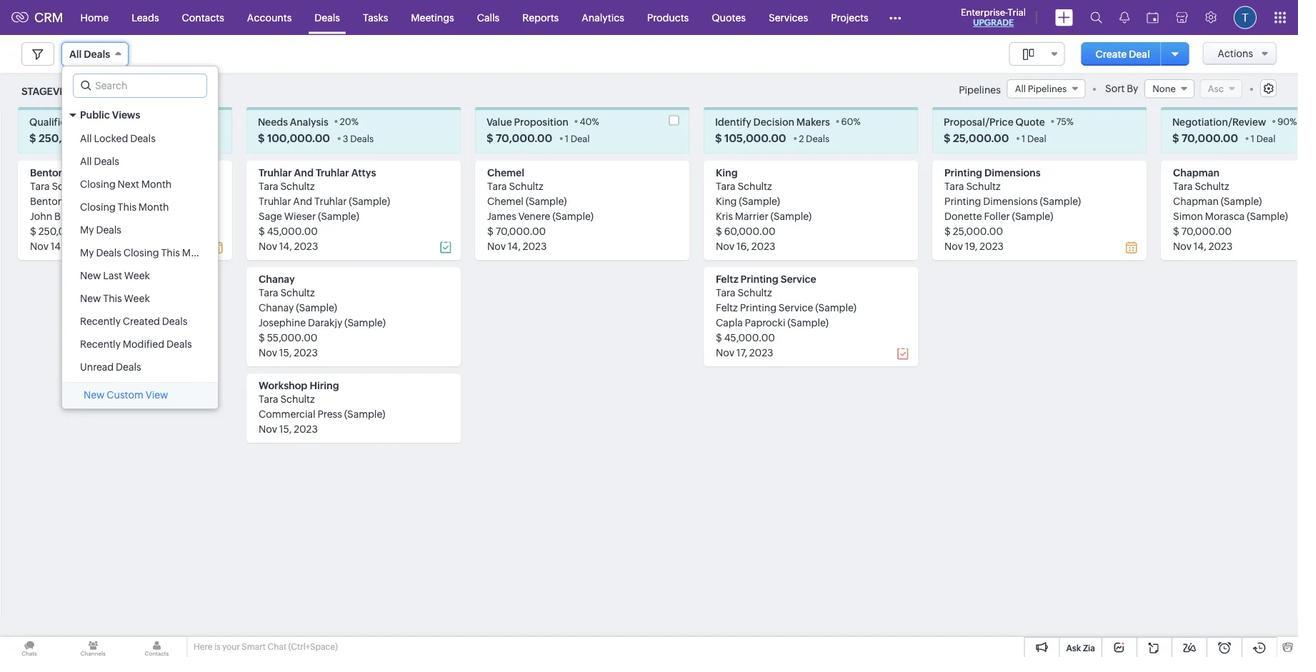 Task type: vqa. For each thing, say whether or not it's contained in the screenshot.
the topmost the Christopher
no



Task type: locate. For each thing, give the bounding box(es) containing it.
leads
[[132, 12, 159, 23]]

$ down qualification
[[29, 132, 36, 144]]

new inside option
[[80, 270, 101, 282]]

1 vertical spatial recently
[[80, 339, 121, 350]]

1 for qualification
[[115, 133, 119, 144]]

schultz down printing dimensions link
[[967, 180, 1001, 192]]

is
[[214, 642, 221, 652]]

0 vertical spatial all deals
[[69, 49, 110, 60]]

2 250,000.00 from the top
[[38, 225, 95, 237]]

2 my from the top
[[80, 247, 94, 259]]

1 vertical spatial 15,
[[279, 423, 292, 435]]

foller
[[984, 210, 1010, 222]]

2 vertical spatial new
[[84, 389, 105, 401]]

all inside option
[[80, 156, 92, 167]]

darakjy
[[308, 317, 343, 328]]

1 vertical spatial 25,000.00
[[953, 225, 1003, 237]]

all deals
[[69, 49, 110, 60], [80, 156, 119, 167]]

tara
[[30, 180, 50, 192], [259, 180, 278, 192], [487, 180, 507, 192], [716, 180, 736, 192], [945, 180, 965, 192], [1173, 180, 1193, 192], [259, 287, 278, 298], [716, 287, 736, 298], [259, 393, 278, 405]]

capla
[[716, 317, 743, 328]]

all pipelines
[[1015, 83, 1067, 94]]

1 vertical spatial week
[[124, 293, 150, 304]]

this down my deals option
[[161, 247, 180, 259]]

tara inside feltz printing service tara schultz feltz printing service (sample) capla paprocki (sample) $ 45,000.00 nov 17, 2023
[[716, 287, 736, 298]]

2 chapman from the top
[[1173, 195, 1219, 207]]

105,000.00
[[725, 132, 787, 144]]

recently down the new this week
[[80, 316, 121, 327]]

all down $ 250,000.00
[[80, 156, 92, 167]]

$ down the capla
[[716, 332, 722, 343]]

$ inside truhlar and truhlar attys tara schultz truhlar and truhlar (sample) sage wieser (sample) $ 45,000.00 nov 14, 2023
[[259, 225, 265, 237]]

pipelines inside field
[[1028, 83, 1067, 94]]

pipelines up the proposal/price
[[959, 84, 1001, 96]]

truhlar and truhlar (sample) link
[[259, 195, 390, 207]]

nov left 17,
[[716, 347, 735, 358]]

3 % from the left
[[592, 116, 599, 127]]

15,
[[279, 347, 292, 358], [279, 423, 292, 435]]

week down my deals closing this month option
[[124, 270, 150, 282]]

$ inside 'king tara schultz king (sample) kris marrier (sample) $ 60,000.00 nov 16, 2023'
[[716, 225, 722, 237]]

decision
[[754, 116, 795, 127]]

new down unread
[[84, 389, 105, 401]]

new inside option
[[80, 293, 101, 304]]

calls link
[[466, 0, 511, 35]]

2023 down morasca
[[1209, 240, 1233, 252]]

feltz printing service tara schultz feltz printing service (sample) capla paprocki (sample) $ 45,000.00 nov 17, 2023
[[716, 273, 857, 358]]

1 down 'quote'
[[1022, 133, 1026, 144]]

paprocki
[[745, 317, 786, 328]]

1 for negotiation/review
[[1251, 133, 1255, 144]]

1 vertical spatial closing
[[80, 202, 116, 213]]

this inside the closing this month option
[[118, 202, 137, 213]]

recently for recently created deals
[[80, 316, 121, 327]]

$ inside benton tara schultz benton (sample) john butt (sample) $ 250,000.00 nov 14, 2023
[[30, 225, 36, 237]]

new
[[80, 270, 101, 282], [80, 293, 101, 304], [84, 389, 105, 401]]

morasca
[[1206, 210, 1245, 222]]

contacts link
[[171, 0, 236, 35]]

14, down james
[[508, 240, 521, 252]]

1 vertical spatial 45,000.00
[[724, 332, 775, 343]]

1 deal for qualification
[[115, 133, 140, 144]]

1 1 from the left
[[115, 133, 119, 144]]

search image
[[1091, 11, 1103, 24]]

$ down the josephine
[[259, 332, 265, 343]]

create deal button
[[1082, 42, 1165, 66]]

6 % from the left
[[1290, 116, 1298, 127]]

schultz up the benton (sample) link
[[52, 180, 86, 192]]

new custom view link
[[62, 383, 218, 409]]

0 vertical spatial 250,000.00
[[39, 132, 102, 144]]

2 14, from the left
[[279, 240, 292, 252]]

chemel up james
[[487, 195, 524, 207]]

0 vertical spatial my
[[80, 224, 94, 236]]

2023 down the commercial press (sample) "link"
[[294, 423, 318, 435]]

0 vertical spatial feltz
[[716, 273, 739, 285]]

schultz down feltz printing service link
[[738, 287, 772, 298]]

0 horizontal spatial 45,000.00
[[267, 225, 318, 237]]

month
[[141, 179, 172, 190], [139, 202, 169, 213], [182, 247, 212, 259]]

1 vertical spatial my
[[80, 247, 94, 259]]

recently created deals option
[[62, 310, 218, 333]]

$ down john
[[30, 225, 36, 237]]

products link
[[636, 0, 701, 35]]

here is your smart chat (ctrl+space)
[[194, 642, 338, 652]]

20
[[340, 116, 351, 127]]

4 1 from the left
[[1251, 133, 1255, 144]]

2 25,000.00 from the top
[[953, 225, 1003, 237]]

14, for chapman tara schultz chapman (sample) simon morasca (sample) $ 70,000.00 nov 14, 2023
[[1194, 240, 1207, 252]]

(sample) right marrier
[[771, 210, 812, 222]]

1 for proposal/price quote
[[1022, 133, 1026, 144]]

month inside my deals closing this month option
[[182, 247, 212, 259]]

profile image
[[1234, 6, 1257, 29]]

1 14, from the left
[[51, 240, 63, 252]]

marrier
[[735, 210, 769, 222]]

deals inside all deals option
[[94, 156, 119, 167]]

unread
[[80, 362, 114, 373]]

0 vertical spatial 45,000.00
[[267, 225, 318, 237]]

new down new last week
[[80, 293, 101, 304]]

recently up unread
[[80, 339, 121, 350]]

deals left tasks link
[[315, 12, 340, 23]]

0 vertical spatial new
[[80, 270, 101, 282]]

feltz printing service link
[[716, 273, 817, 285]]

new last week option
[[62, 264, 218, 287]]

tara up donette
[[945, 180, 965, 192]]

2023 inside workshop hiring tara schultz commercial press (sample) nov 15, 2023
[[294, 423, 318, 435]]

1 vertical spatial benton
[[30, 195, 64, 207]]

chanay up the josephine
[[259, 302, 294, 313]]

deals inside recently modified deals option
[[166, 339, 192, 350]]

2 15, from the top
[[279, 423, 292, 435]]

month for closing next month
[[141, 179, 172, 190]]

closing down my deals option
[[124, 247, 159, 259]]

week for new this week
[[124, 293, 150, 304]]

0 vertical spatial chanay
[[259, 273, 295, 285]]

2 king from the top
[[716, 195, 737, 207]]

tara down king link
[[716, 180, 736, 192]]

ask zia
[[1067, 644, 1096, 653]]

1 vertical spatial feltz
[[716, 302, 738, 313]]

3 deals
[[343, 133, 374, 144]]

this inside new this week option
[[103, 293, 122, 304]]

14, for chemel tara schultz chemel (sample) james venere (sample) $ 70,000.00 nov 14, 2023
[[508, 240, 521, 252]]

1 vertical spatial dimensions
[[984, 195, 1038, 207]]

nov inside feltz printing service tara schultz feltz printing service (sample) capla paprocki (sample) $ 45,000.00 nov 17, 2023
[[716, 347, 735, 358]]

all deals option
[[62, 150, 218, 173]]

month inside closing next month option
[[141, 179, 172, 190]]

channels image
[[64, 637, 122, 657]]

new this week option
[[62, 287, 218, 310]]

benton up the benton (sample) link
[[30, 167, 64, 178]]

70,000.00 down value proposition
[[496, 132, 553, 144]]

1 deal
[[115, 133, 140, 144], [565, 133, 590, 144], [1022, 133, 1047, 144], [1251, 133, 1276, 144]]

views
[[112, 109, 140, 121]]

new inside 'link'
[[84, 389, 105, 401]]

2 1 deal from the left
[[565, 133, 590, 144]]

schultz down workshop hiring link at the bottom left of page
[[280, 393, 315, 405]]

schultz down truhlar and truhlar attys link at the top of the page
[[280, 180, 315, 192]]

1 25,000.00 from the top
[[953, 132, 1009, 144]]

feltz
[[716, 273, 739, 285], [716, 302, 738, 313]]

king up king (sample) link
[[716, 167, 738, 178]]

recently for recently modified deals
[[80, 339, 121, 350]]

nov down 55,000.00
[[259, 347, 277, 358]]

quote
[[1016, 116, 1045, 127]]

0 vertical spatial closing
[[80, 179, 116, 190]]

2 feltz from the top
[[716, 302, 738, 313]]

0 vertical spatial month
[[141, 179, 172, 190]]

None field
[[1010, 42, 1065, 66]]

my deals closing this month option
[[62, 242, 218, 264]]

1 benton from the top
[[30, 167, 64, 178]]

250,000.00 down the butt
[[38, 225, 95, 237]]

week up the 'recently created deals' option
[[124, 293, 150, 304]]

0 vertical spatial dimensions
[[985, 167, 1041, 178]]

john
[[30, 210, 52, 222]]

printing dimensions link
[[945, 167, 1041, 178]]

45,000.00 inside feltz printing service tara schultz feltz printing service (sample) capla paprocki (sample) $ 45,000.00 nov 17, 2023
[[724, 332, 775, 343]]

home link
[[69, 0, 120, 35]]

nov left '19,'
[[945, 240, 963, 252]]

trial
[[1008, 7, 1026, 18]]

3 1 deal from the left
[[1022, 133, 1047, 144]]

closing left next
[[80, 179, 116, 190]]

truhlar down $ 100,000.00 on the left top
[[259, 167, 292, 178]]

2 benton from the top
[[30, 195, 64, 207]]

1 vertical spatial chapman
[[1173, 195, 1219, 207]]

proposition
[[514, 116, 569, 127]]

14, inside benton tara schultz benton (sample) john butt (sample) $ 250,000.00 nov 14, 2023
[[51, 240, 63, 252]]

nov down john
[[30, 240, 49, 252]]

my inside option
[[80, 224, 94, 236]]

1 week from the top
[[124, 270, 150, 282]]

create menu element
[[1047, 0, 1082, 35]]

tara down chanay link
[[259, 287, 278, 298]]

nov
[[30, 240, 49, 252], [259, 240, 277, 252], [487, 240, 506, 252], [716, 240, 735, 252], [945, 240, 963, 252], [1173, 240, 1192, 252], [259, 347, 277, 358], [716, 347, 735, 358], [259, 423, 277, 435]]

0 vertical spatial king
[[716, 167, 738, 178]]

chapman up chapman (sample) link
[[1173, 167, 1220, 178]]

$ inside the chanay tara schultz chanay (sample) josephine darakjy (sample) $ 55,000.00 nov 15, 2023
[[259, 332, 265, 343]]

nov inside printing dimensions tara schultz printing dimensions (sample) donette foller (sample) $ 25,000.00 nov 19, 2023
[[945, 240, 963, 252]]

15, inside the chanay tara schultz chanay (sample) josephine darakjy (sample) $ 55,000.00 nov 15, 2023
[[279, 347, 292, 358]]

deal
[[1129, 48, 1150, 60], [120, 133, 140, 144], [571, 133, 590, 144], [1028, 133, 1047, 144], [1257, 133, 1276, 144]]

this for month
[[118, 202, 137, 213]]

tara down chapman link at top right
[[1173, 180, 1193, 192]]

14, inside chapman tara schultz chapman (sample) simon morasca (sample) $ 70,000.00 nov 14, 2023
[[1194, 240, 1207, 252]]

0 vertical spatial this
[[118, 202, 137, 213]]

1 vertical spatial service
[[779, 302, 814, 313]]

1 15, from the top
[[279, 347, 292, 358]]

all inside field
[[69, 49, 82, 60]]

new for new custom view
[[84, 389, 105, 401]]

chats image
[[0, 637, 59, 657]]

2023 inside feltz printing service tara schultz feltz printing service (sample) capla paprocki (sample) $ 45,000.00 nov 17, 2023
[[750, 347, 774, 358]]

deal for simon morasca (sample)
[[1257, 133, 1276, 144]]

deal down the views
[[120, 133, 140, 144]]

1 vertical spatial month
[[139, 202, 169, 213]]

and down 100,000.00 on the left top of page
[[294, 167, 314, 178]]

tara inside the chanay tara schultz chanay (sample) josephine darakjy (sample) $ 55,000.00 nov 15, 2023
[[259, 287, 278, 298]]

70,000.00 inside chapman tara schultz chapman (sample) simon morasca (sample) $ 70,000.00 nov 14, 2023
[[1182, 225, 1232, 237]]

250,000.00 down qualification
[[39, 132, 102, 144]]

tara inside truhlar and truhlar attys tara schultz truhlar and truhlar (sample) sage wieser (sample) $ 45,000.00 nov 14, 2023
[[259, 180, 278, 192]]

public views region
[[62, 127, 218, 379]]

signals image
[[1120, 11, 1130, 24]]

0 vertical spatial benton
[[30, 167, 64, 178]]

deal inside button
[[1129, 48, 1150, 60]]

week inside new this week option
[[124, 293, 150, 304]]

$ 100,000.00
[[258, 132, 330, 144]]

deal for printing dimensions (sample)
[[1028, 133, 1047, 144]]

deals up last
[[96, 247, 121, 259]]

45,000.00 down wieser at the top left of page
[[267, 225, 318, 237]]

40
[[580, 116, 592, 127]]

2023 down 55,000.00
[[294, 347, 318, 358]]

printing
[[945, 167, 983, 178], [945, 195, 981, 207], [741, 273, 779, 285], [740, 302, 777, 313]]

schultz up chemel (sample) link
[[509, 180, 544, 192]]

schultz inside chapman tara schultz chapman (sample) simon morasca (sample) $ 70,000.00 nov 14, 2023
[[1195, 180, 1230, 192]]

14, down wieser at the top left of page
[[279, 240, 292, 252]]

my deals option
[[62, 219, 218, 242]]

here
[[194, 642, 213, 652]]

0 vertical spatial 15,
[[279, 347, 292, 358]]

(sample) up simon morasca (sample) link
[[1221, 195, 1262, 207]]

this for week
[[103, 293, 122, 304]]

public views button
[[62, 103, 218, 127]]

2 deals
[[799, 133, 830, 144]]

2023 inside printing dimensions tara schultz printing dimensions (sample) donette foller (sample) $ 25,000.00 nov 19, 2023
[[980, 240, 1004, 252]]

$ down simon
[[1173, 225, 1180, 237]]

10 %
[[101, 116, 119, 127]]

feltz up the capla
[[716, 302, 738, 313]]

create menu image
[[1056, 9, 1073, 26]]

0 vertical spatial chemel
[[487, 167, 525, 178]]

new this week
[[80, 293, 150, 304]]

deals inside my deals option
[[96, 224, 121, 236]]

nov inside truhlar and truhlar attys tara schultz truhlar and truhlar (sample) sage wieser (sample) $ 45,000.00 nov 14, 2023
[[259, 240, 277, 252]]

my inside option
[[80, 247, 94, 259]]

schultz up chapman (sample) link
[[1195, 180, 1230, 192]]

nov down james
[[487, 240, 506, 252]]

2 week from the top
[[124, 293, 150, 304]]

sage
[[259, 210, 282, 222]]

deals down locked
[[94, 156, 119, 167]]

0 vertical spatial recently
[[80, 316, 121, 327]]

signals element
[[1111, 0, 1138, 35]]

accounts
[[247, 12, 292, 23]]

reports
[[523, 12, 559, 23]]

benton link
[[30, 167, 64, 178]]

1 horizontal spatial pipelines
[[1028, 83, 1067, 94]]

all
[[69, 49, 82, 60], [1015, 83, 1026, 94], [80, 133, 92, 144], [80, 156, 92, 167]]

deals up all deals option
[[130, 133, 156, 144]]

3 1 from the left
[[1022, 133, 1026, 144]]

1 my from the top
[[80, 224, 94, 236]]

4 14, from the left
[[1194, 240, 1207, 252]]

3 14, from the left
[[508, 240, 521, 252]]

public
[[80, 109, 110, 121]]

this down closing next month
[[118, 202, 137, 213]]

schultz inside workshop hiring tara schultz commercial press (sample) nov 15, 2023
[[280, 393, 315, 405]]

1 deal down the views
[[115, 133, 140, 144]]

king tara schultz king (sample) kris marrier (sample) $ 60,000.00 nov 16, 2023
[[716, 167, 812, 252]]

month right next
[[141, 179, 172, 190]]

$ down james
[[487, 225, 494, 237]]

nov inside the chanay tara schultz chanay (sample) josephine darakjy (sample) $ 55,000.00 nov 15, 2023
[[259, 347, 277, 358]]

my
[[80, 224, 94, 236], [80, 247, 94, 259]]

2023 inside 'king tara schultz king (sample) kris marrier (sample) $ 60,000.00 nov 16, 2023'
[[752, 240, 776, 252]]

70,000.00
[[496, 132, 553, 144], [1182, 132, 1239, 144], [496, 225, 546, 237], [1182, 225, 1232, 237]]

negotiation/review
[[1173, 116, 1267, 127]]

2 recently from the top
[[80, 339, 121, 350]]

5 % from the left
[[1067, 116, 1074, 127]]

1 % from the left
[[111, 116, 119, 127]]

tara up the sage
[[259, 180, 278, 192]]

2023 right 17,
[[750, 347, 774, 358]]

4 1 deal from the left
[[1251, 133, 1276, 144]]

this inside my deals closing this month option
[[161, 247, 180, 259]]

service
[[781, 273, 817, 285], [779, 302, 814, 313]]

70,000.00 inside chemel tara schultz chemel (sample) james venere (sample) $ 70,000.00 nov 14, 2023
[[496, 225, 546, 237]]

15, down commercial
[[279, 423, 292, 435]]

deal right create
[[1129, 48, 1150, 60]]

25,000.00 inside printing dimensions tara schultz printing dimensions (sample) donette foller (sample) $ 25,000.00 nov 19, 2023
[[953, 225, 1003, 237]]

week inside new last week option
[[124, 270, 150, 282]]

nov inside chemel tara schultz chemel (sample) james venere (sample) $ 70,000.00 nov 14, 2023
[[487, 240, 506, 252]]

chemel (sample) link
[[487, 195, 567, 207]]

2 % from the left
[[351, 116, 359, 127]]

nov down commercial
[[259, 423, 277, 435]]

20 %
[[340, 116, 359, 127]]

chanay (sample) link
[[259, 302, 337, 313]]

1 vertical spatial this
[[161, 247, 180, 259]]

4 % from the left
[[854, 116, 861, 127]]

dimensions up 'printing dimensions (sample)' link
[[985, 167, 1041, 178]]

deals inside unread deals option
[[116, 362, 141, 373]]

2 vertical spatial month
[[182, 247, 212, 259]]

deals right created at the top left of page
[[162, 316, 188, 327]]

quotes
[[712, 12, 746, 23]]

2023 down 60,000.00
[[752, 240, 776, 252]]

proposal/price quote
[[944, 116, 1045, 127]]

deals
[[315, 12, 340, 23], [84, 49, 110, 60], [130, 133, 156, 144], [350, 133, 374, 144], [806, 133, 830, 144], [94, 156, 119, 167], [96, 224, 121, 236], [96, 247, 121, 259], [162, 316, 188, 327], [166, 339, 192, 350], [116, 362, 141, 373]]

and up wieser at the top left of page
[[293, 195, 312, 207]]

week
[[124, 270, 150, 282], [124, 293, 150, 304]]

deals right 2
[[806, 133, 830, 144]]

pipelines up 75
[[1028, 83, 1067, 94]]

deals down closing this month
[[96, 224, 121, 236]]

0 vertical spatial chapman
[[1173, 167, 1220, 178]]

nov inside benton tara schultz benton (sample) john butt (sample) $ 250,000.00 nov 14, 2023
[[30, 240, 49, 252]]

90
[[1278, 116, 1290, 127]]

$ down kris
[[716, 225, 722, 237]]

1 recently from the top
[[80, 316, 121, 327]]

0 horizontal spatial $ 70,000.00
[[487, 132, 553, 144]]

All Pipelines field
[[1007, 79, 1086, 98]]

closing inside option
[[80, 202, 116, 213]]

0 vertical spatial week
[[124, 270, 150, 282]]

recently modified deals
[[80, 339, 192, 350]]

1 deal down negotiation/review
[[1251, 133, 1276, 144]]

14, for benton tara schultz benton (sample) john butt (sample) $ 250,000.00 nov 14, 2023
[[51, 240, 63, 252]]

month down closing next month option
[[139, 202, 169, 213]]

this down last
[[103, 293, 122, 304]]

month for closing this month
[[139, 202, 169, 213]]

1 vertical spatial 250,000.00
[[38, 225, 95, 237]]

tara inside chemel tara schultz chemel (sample) james venere (sample) $ 70,000.00 nov 14, 2023
[[487, 180, 507, 192]]

tara down chemel link
[[487, 180, 507, 192]]

1 vertical spatial new
[[80, 293, 101, 304]]

all deals down locked
[[80, 156, 119, 167]]

2023 inside benton tara schultz benton (sample) john butt (sample) $ 250,000.00 nov 14, 2023
[[66, 240, 90, 252]]

value proposition
[[487, 116, 569, 127]]

45,000.00 inside truhlar and truhlar attys tara schultz truhlar and truhlar (sample) sage wieser (sample) $ 45,000.00 nov 14, 2023
[[267, 225, 318, 237]]

month down my deals option
[[182, 247, 212, 259]]

2023 inside chapman tara schultz chapman (sample) simon morasca (sample) $ 70,000.00 nov 14, 2023
[[1209, 240, 1233, 252]]

1 1 deal from the left
[[115, 133, 140, 144]]

(sample) down feltz printing service (sample) link
[[788, 317, 829, 328]]

1 vertical spatial all deals
[[80, 156, 119, 167]]

15, inside workshop hiring tara schultz commercial press (sample) nov 15, 2023
[[279, 423, 292, 435]]

accounts link
[[236, 0, 303, 35]]

1 horizontal spatial 45,000.00
[[724, 332, 775, 343]]

1 feltz from the top
[[716, 273, 739, 285]]

75 %
[[1057, 116, 1074, 127]]

qualification
[[29, 116, 90, 127]]

my for my deals
[[80, 224, 94, 236]]

1 vertical spatial king
[[716, 195, 737, 207]]

nov inside workshop hiring tara schultz commercial press (sample) nov 15, 2023
[[259, 423, 277, 435]]

17,
[[737, 347, 748, 358]]

and
[[294, 167, 314, 178], [293, 195, 312, 207]]

1 vertical spatial chemel
[[487, 195, 524, 207]]

service up feltz printing service (sample) link
[[781, 273, 817, 285]]

1 horizontal spatial $ 70,000.00
[[1173, 132, 1239, 144]]

tara up the capla
[[716, 287, 736, 298]]

1 vertical spatial chanay
[[259, 302, 294, 313]]

nov down simon
[[1173, 240, 1192, 252]]

2 vertical spatial this
[[103, 293, 122, 304]]

tara inside benton tara schultz benton (sample) john butt (sample) $ 250,000.00 nov 14, 2023
[[30, 180, 50, 192]]

printing up donette
[[945, 195, 981, 207]]

pipelines
[[1028, 83, 1067, 94], [959, 84, 1001, 96]]

60
[[842, 116, 854, 127]]

2023 inside truhlar and truhlar attys tara schultz truhlar and truhlar (sample) sage wieser (sample) $ 45,000.00 nov 14, 2023
[[294, 240, 318, 252]]

month inside the closing this month option
[[139, 202, 169, 213]]

deals right modified
[[166, 339, 192, 350]]

analytics link
[[570, 0, 636, 35]]

closing up my deals
[[80, 202, 116, 213]]

0 vertical spatial 25,000.00
[[953, 132, 1009, 144]]

deals inside the all locked deals option
[[130, 133, 156, 144]]

14, inside chemel tara schultz chemel (sample) james venere (sample) $ 70,000.00 nov 14, 2023
[[508, 240, 521, 252]]



Task type: describe. For each thing, give the bounding box(es) containing it.
(sample) right venere
[[553, 210, 594, 222]]

workshop hiring tara schultz commercial press (sample) nov 15, 2023
[[259, 380, 385, 435]]

smart
[[242, 642, 266, 652]]

actions
[[1218, 48, 1254, 59]]

schultz inside truhlar and truhlar attys tara schultz truhlar and truhlar (sample) sage wieser (sample) $ 45,000.00 nov 14, 2023
[[280, 180, 315, 192]]

100,000.00
[[267, 132, 330, 144]]

benton tara schultz benton (sample) john butt (sample) $ 250,000.00 nov 14, 2023
[[30, 167, 117, 252]]

my for my deals closing this month
[[80, 247, 94, 259]]

printing up paprocki
[[740, 302, 777, 313]]

nov inside chapman tara schultz chapman (sample) simon morasca (sample) $ 70,000.00 nov 14, 2023
[[1173, 240, 1192, 252]]

1 $ 70,000.00 from the left
[[487, 132, 553, 144]]

(sample) up josephine darakjy (sample) link
[[296, 302, 337, 313]]

week for new last week
[[124, 270, 150, 282]]

new for new this week
[[80, 293, 101, 304]]

wieser
[[284, 210, 316, 222]]

all deals inside "all deals" field
[[69, 49, 110, 60]]

recently modified deals option
[[62, 333, 218, 356]]

needs
[[258, 116, 288, 127]]

Other Modules field
[[880, 6, 911, 29]]

analysis
[[290, 116, 329, 127]]

(sample) up donette foller (sample) link
[[1040, 195, 1081, 207]]

printing down 16,
[[741, 273, 779, 285]]

$ 105,000.00
[[715, 132, 787, 144]]

$ down the proposal/price
[[944, 132, 951, 144]]

closing this month
[[80, 202, 169, 213]]

closing next month
[[80, 179, 172, 190]]

(sample) down truhlar and truhlar (sample) link
[[318, 210, 359, 222]]

250,000.00 inside benton tara schultz benton (sample) john butt (sample) $ 250,000.00 nov 14, 2023
[[38, 225, 95, 237]]

create
[[1096, 48, 1127, 60]]

calls
[[477, 12, 500, 23]]

unread deals
[[80, 362, 141, 373]]

(sample) up my deals
[[76, 210, 117, 222]]

2023 inside the chanay tara schultz chanay (sample) josephine darakjy (sample) $ 55,000.00 nov 15, 2023
[[294, 347, 318, 358]]

quotes link
[[701, 0, 757, 35]]

1 chanay from the top
[[259, 273, 295, 285]]

printing dimensions tara schultz printing dimensions (sample) donette foller (sample) $ 25,000.00 nov 19, 2023
[[945, 167, 1081, 252]]

schultz inside printing dimensions tara schultz printing dimensions (sample) donette foller (sample) $ 25,000.00 nov 19, 2023
[[967, 180, 1001, 192]]

capla paprocki (sample) link
[[716, 317, 829, 328]]

3
[[343, 133, 348, 144]]

new last week
[[80, 270, 150, 282]]

schultz inside benton tara schultz benton (sample) john butt (sample) $ 250,000.00 nov 14, 2023
[[52, 180, 86, 192]]

king (sample) link
[[716, 195, 780, 207]]

(sample) right darakjy
[[345, 317, 386, 328]]

% for $ 105,000.00
[[854, 116, 861, 127]]

calendar image
[[1147, 12, 1159, 23]]

schultz inside 'king tara schultz king (sample) kris marrier (sample) $ 60,000.00 nov 16, 2023'
[[738, 180, 772, 192]]

$ inside feltz printing service tara schultz feltz printing service (sample) capla paprocki (sample) $ 45,000.00 nov 17, 2023
[[716, 332, 722, 343]]

new for new last week
[[80, 270, 101, 282]]

crm link
[[11, 10, 63, 25]]

2 chanay from the top
[[259, 302, 294, 313]]

90 %
[[1278, 116, 1298, 127]]

reports link
[[511, 0, 570, 35]]

tara inside chapman tara schultz chapman (sample) simon morasca (sample) $ 70,000.00 nov 14, 2023
[[1173, 180, 1193, 192]]

$ up chapman link at top right
[[1173, 132, 1180, 144]]

1 deal for proposal/price quote
[[1022, 133, 1047, 144]]

schultz inside chemel tara schultz chemel (sample) james venere (sample) $ 70,000.00 nov 14, 2023
[[509, 180, 544, 192]]

meetings link
[[400, 0, 466, 35]]

Search text field
[[74, 74, 207, 97]]

tara inside 'king tara schultz king (sample) kris marrier (sample) $ 60,000.00 nov 16, 2023'
[[716, 180, 736, 192]]

chat
[[268, 642, 287, 652]]

truhlar up 'sage wieser (sample)' 'link'
[[314, 195, 347, 207]]

search element
[[1082, 0, 1111, 35]]

deals right 3
[[350, 133, 374, 144]]

$ inside chapman tara schultz chapman (sample) simon morasca (sample) $ 70,000.00 nov 14, 2023
[[1173, 225, 1180, 237]]

last
[[103, 270, 122, 282]]

attys
[[351, 167, 376, 178]]

truhlar up truhlar and truhlar (sample) link
[[316, 167, 349, 178]]

(sample) up john butt (sample) link
[[66, 195, 107, 207]]

(sample) down 'printing dimensions (sample)' link
[[1012, 210, 1054, 222]]

commercial press (sample) link
[[259, 408, 385, 420]]

services link
[[757, 0, 820, 35]]

(sample) down attys
[[349, 195, 390, 207]]

16,
[[737, 240, 750, 252]]

size image
[[1023, 48, 1035, 61]]

2023 inside chemel tara schultz chemel (sample) james venere (sample) $ 70,000.00 nov 14, 2023
[[523, 240, 547, 252]]

14, inside truhlar and truhlar attys tara schultz truhlar and truhlar (sample) sage wieser (sample) $ 45,000.00 nov 14, 2023
[[279, 240, 292, 252]]

2 vertical spatial closing
[[124, 247, 159, 259]]

schultz inside the chanay tara schultz chanay (sample) josephine darakjy (sample) $ 55,000.00 nov 15, 2023
[[280, 287, 315, 298]]

None field
[[1145, 79, 1195, 98]]

value
[[487, 116, 512, 127]]

all locked deals
[[80, 133, 156, 144]]

$ down identify
[[715, 132, 722, 144]]

makers
[[797, 116, 830, 127]]

venere
[[519, 210, 551, 222]]

services
[[769, 12, 808, 23]]

70,000.00 down negotiation/review
[[1182, 132, 1239, 144]]

donette
[[945, 210, 982, 222]]

chemel tara schultz chemel (sample) james venere (sample) $ 70,000.00 nov 14, 2023
[[487, 167, 594, 252]]

identify
[[715, 116, 752, 127]]

$ 25,000.00
[[944, 132, 1009, 144]]

workshop
[[259, 380, 308, 391]]

printing down $ 25,000.00
[[945, 167, 983, 178]]

my deals
[[80, 224, 121, 236]]

closing next month option
[[62, 173, 218, 196]]

1 king from the top
[[716, 167, 738, 178]]

projects
[[831, 12, 869, 23]]

55,000.00
[[267, 332, 318, 343]]

1 chemel from the top
[[487, 167, 525, 178]]

tasks link
[[352, 0, 400, 35]]

$ inside printing dimensions tara schultz printing dimensions (sample) donette foller (sample) $ 25,000.00 nov 19, 2023
[[945, 225, 951, 237]]

1 250,000.00 from the top
[[39, 132, 102, 144]]

closing for closing this month
[[80, 202, 116, 213]]

closing this month option
[[62, 196, 218, 219]]

(ctrl+space)
[[288, 642, 338, 652]]

(sample) up capla paprocki (sample) link
[[816, 302, 857, 313]]

simon
[[1173, 210, 1203, 222]]

(sample) inside workshop hiring tara schultz commercial press (sample) nov 15, 2023
[[344, 408, 385, 420]]

sage wieser (sample) link
[[259, 210, 359, 222]]

none
[[1153, 83, 1176, 94]]

truhlar up the sage
[[259, 195, 291, 207]]

deals inside deals link
[[315, 12, 340, 23]]

0 vertical spatial and
[[294, 167, 314, 178]]

deals inside my deals closing this month option
[[96, 247, 121, 259]]

feltz printing service (sample) link
[[716, 302, 857, 313]]

% for $ 250,000.00
[[111, 116, 119, 127]]

press
[[318, 408, 342, 420]]

% for $ 25,000.00
[[1067, 116, 1074, 127]]

profile element
[[1226, 0, 1266, 35]]

tara inside printing dimensions tara schultz printing dimensions (sample) donette foller (sample) $ 25,000.00 nov 19, 2023
[[945, 180, 965, 192]]

10
[[101, 116, 111, 127]]

0 vertical spatial service
[[781, 273, 817, 285]]

nov inside 'king tara schultz king (sample) kris marrier (sample) $ 60,000.00 nov 16, 2023'
[[716, 240, 735, 252]]

(sample) right morasca
[[1247, 210, 1288, 222]]

1 deal for negotiation/review
[[1251, 133, 1276, 144]]

sort
[[1106, 83, 1125, 94]]

chemel link
[[487, 167, 525, 178]]

2 1 from the left
[[565, 133, 569, 144]]

(sample) up 'kris marrier (sample)' link on the top
[[739, 195, 780, 207]]

% for $ 70,000.00
[[1290, 116, 1298, 127]]

james
[[487, 210, 517, 222]]

upgrade
[[973, 18, 1014, 28]]

all inside option
[[80, 133, 92, 144]]

truhlar and truhlar attys tara schultz truhlar and truhlar (sample) sage wieser (sample) $ 45,000.00 nov 14, 2023
[[259, 167, 390, 252]]

unread deals option
[[62, 356, 218, 379]]

0 horizontal spatial pipelines
[[959, 84, 1001, 96]]

chapman link
[[1173, 167, 1220, 178]]

king link
[[716, 167, 738, 178]]

proposal/price
[[944, 116, 1014, 127]]

deal for benton (sample)
[[120, 133, 140, 144]]

sort by
[[1106, 83, 1139, 94]]

locked
[[94, 133, 128, 144]]

john butt (sample) link
[[30, 210, 117, 222]]

1 chapman from the top
[[1173, 167, 1220, 178]]

$ down value
[[487, 132, 494, 144]]

1 vertical spatial and
[[293, 195, 312, 207]]

2 chemel from the top
[[487, 195, 524, 207]]

commercial
[[259, 408, 316, 420]]

by
[[1127, 83, 1139, 94]]

workshop hiring link
[[259, 380, 339, 391]]

contacts image
[[127, 637, 186, 657]]

all locked deals option
[[62, 127, 218, 150]]

josephine
[[259, 317, 306, 328]]

schultz inside feltz printing service tara schultz feltz printing service (sample) capla paprocki (sample) $ 45,000.00 nov 17, 2023
[[738, 287, 772, 298]]

deal down 40
[[571, 133, 590, 144]]

donette foller (sample) link
[[945, 210, 1054, 222]]

meetings
[[411, 12, 454, 23]]

$ inside chemel tara schultz chemel (sample) james venere (sample) $ 70,000.00 nov 14, 2023
[[487, 225, 494, 237]]

2 $ 70,000.00 from the left
[[1173, 132, 1239, 144]]

tara inside workshop hiring tara schultz commercial press (sample) nov 15, 2023
[[259, 393, 278, 405]]

$ 250,000.00
[[29, 132, 102, 144]]

all deals inside all deals option
[[80, 156, 119, 167]]

(sample) up james venere (sample) link
[[526, 195, 567, 207]]

% for $ 100,000.00
[[351, 116, 359, 127]]

kris
[[716, 210, 733, 222]]

chapman (sample) link
[[1173, 195, 1262, 207]]

all inside field
[[1015, 83, 1026, 94]]

enterprise-
[[961, 7, 1008, 18]]

All Deals field
[[61, 42, 129, 66]]

$ down the needs
[[258, 132, 265, 144]]

closing for closing next month
[[80, 179, 116, 190]]

create deal
[[1096, 48, 1150, 60]]

deals inside the 'recently created deals' option
[[162, 316, 188, 327]]

deals inside "all deals" field
[[84, 49, 110, 60]]



